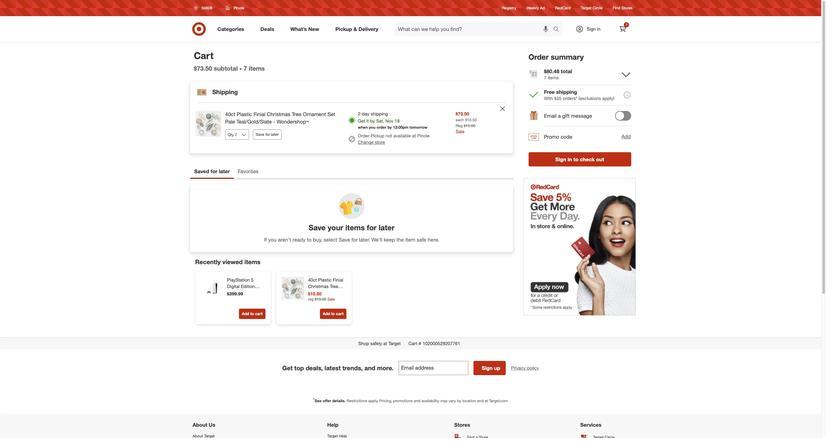Task type: vqa. For each thing, say whether or not it's contained in the screenshot.
Sale to the bottom
yes



Task type: describe. For each thing, give the bounding box(es) containing it.
shipping inside 'free shipping with $35 orders* (exclusions apply)'
[[556, 89, 577, 95]]

40ct plastic finial christmas tree ornament set - wondershop™
[[308, 277, 343, 302]]

when
[[358, 125, 368, 130]]

promotions
[[393, 398, 413, 403]]

sign for sign in to check out
[[556, 156, 566, 162]]

what's new link
[[285, 22, 327, 36]]

*
[[313, 398, 315, 401]]

shipping
[[212, 88, 238, 95]]

2 cart from the left
[[336, 311, 344, 316]]

40ct plastic finial christmas tree ornament set pale teal/gold/slate - wondershop™ link
[[225, 111, 338, 126]]

2 horizontal spatial save
[[339, 236, 350, 243]]

wondershop™ inside 40ct plastic finial christmas tree ornament set pale teal/gold/slate - wondershop™
[[277, 118, 309, 125]]

sign in to check out button
[[529, 152, 631, 166]]

save for save your items for later
[[309, 223, 326, 232]]

availability
[[422, 398, 439, 403]]

you inside 2-day shipping get it by sat, nov 18 when you order by 12:00pm tomorrow
[[369, 125, 376, 130]]

7 for 7
[[626, 23, 627, 27]]

pickup & delivery
[[335, 26, 378, 32]]

christmas for teal/gold/slate
[[267, 111, 290, 118]]

wondershop™ inside '40ct plastic finial christmas tree ornament set - wondershop™'
[[308, 297, 336, 302]]

change store button
[[358, 139, 385, 146]]

in for sign in
[[597, 26, 601, 32]]

sign up button
[[474, 361, 506, 375]]

pricing,
[[379, 398, 392, 403]]

apply.
[[368, 398, 378, 403]]

ready
[[293, 236, 305, 243]]

1 horizontal spatial target
[[581, 6, 592, 10]]

$399.99 add to cart
[[227, 291, 263, 316]]

$35
[[554, 95, 562, 101]]

find stores link
[[613, 5, 633, 11]]

deals link
[[255, 22, 282, 36]]

to left buy,
[[307, 236, 311, 243]]

redcard
[[555, 6, 571, 10]]

may
[[440, 398, 448, 403]]

102000529207761
[[423, 341, 460, 346]]

nov
[[385, 118, 393, 124]]

select
[[324, 236, 337, 243]]

offer
[[323, 398, 331, 403]]

cart # 102000529207761
[[409, 341, 460, 346]]

about us
[[193, 422, 215, 428]]

get top deals, latest trends, and more.
[[282, 364, 394, 372]]

delivery
[[359, 26, 378, 32]]

restrictions
[[347, 398, 367, 403]]

total
[[561, 68, 572, 74]]

7 for 7 items
[[244, 65, 247, 72]]

top
[[294, 364, 304, 372]]

privacy policy link
[[511, 365, 539, 371]]

ornament for 40ct plastic finial christmas tree ornament set pale teal/gold/slate - wondershop™
[[303, 111, 326, 118]]

shop safely at target
[[358, 341, 401, 346]]

cart item ready to fulfill group
[[190, 103, 513, 153]]

2-day shipping get it by sat, nov 18 when you order by 12:00pm tomorrow
[[358, 111, 427, 130]]

5
[[251, 277, 254, 283]]

cart for cart
[[194, 50, 214, 61]]

tree for wondershop™
[[330, 284, 338, 289]]

target circle
[[581, 6, 603, 10]]

each
[[456, 118, 464, 122]]

save for save for later
[[256, 132, 264, 137]]

item
[[405, 236, 415, 243]]

aren't
[[278, 236, 291, 243]]

1 horizontal spatial stores
[[621, 6, 633, 10]]

vary
[[449, 398, 456, 403]]

deals
[[260, 26, 274, 32]]

change
[[358, 139, 374, 145]]

order
[[377, 125, 386, 130]]

order for order summary
[[529, 52, 549, 61]]

- inside 40ct plastic finial christmas tree ornament set pale teal/gold/slate - wondershop™
[[273, 118, 275, 125]]

40ct for 40ct plastic finial christmas tree ornament set - wondershop™
[[308, 277, 317, 283]]

(exclusions
[[579, 95, 601, 101]]

not available radio
[[349, 136, 355, 142]]

see
[[315, 398, 322, 403]]

add to cart
[[323, 311, 344, 316]]

target.com
[[489, 398, 508, 403]]

$80.48 total 7 items
[[544, 68, 572, 80]]

categories link
[[212, 22, 252, 36]]

ad
[[540, 6, 545, 10]]

for left the later. at left
[[352, 236, 358, 243]]

7 inside $80.48 total 7 items
[[544, 75, 547, 80]]

0 horizontal spatial by
[[370, 118, 375, 124]]

more.
[[377, 364, 394, 372]]

check
[[580, 156, 595, 162]]

deals,
[[306, 364, 323, 372]]

12:00pm
[[393, 125, 408, 130]]

digital
[[227, 284, 240, 289]]

christmas for wondershop™
[[308, 284, 329, 289]]

circle
[[593, 6, 603, 10]]

by for sat,
[[388, 125, 392, 130]]

recently
[[195, 258, 221, 266]]

save for later
[[256, 132, 279, 137]]

cart inside the $399.99 add to cart
[[255, 311, 263, 316]]

weekly
[[527, 6, 539, 10]]

what's
[[290, 26, 307, 32]]

details.
[[332, 398, 346, 403]]

pinole inside dropdown button
[[234, 5, 244, 10]]

find stores
[[613, 6, 633, 10]]

order summary
[[529, 52, 584, 61]]

0 horizontal spatial and
[[364, 364, 375, 372]]

add to cart button for 40ct plastic finial christmas tree ornament set - wondershop™
[[320, 309, 346, 319]]

what's new
[[290, 26, 319, 32]]

viewed
[[222, 258, 243, 266]]

new
[[308, 26, 319, 32]]

1 vertical spatial at
[[383, 341, 387, 346]]

0 horizontal spatial target
[[388, 341, 401, 346]]

target circle link
[[581, 5, 603, 11]]

items right subtotal
[[249, 65, 265, 72]]

favorites link
[[234, 165, 262, 179]]

at inside order pickup not available at pinole change store
[[412, 133, 416, 138]]

trends,
[[342, 364, 363, 372]]

2 horizontal spatial and
[[477, 398, 484, 403]]

reg
[[308, 297, 314, 302]]

$73.50 for each
[[456, 111, 469, 117]]

to down $10.50 reg $15.00 sale
[[331, 311, 335, 316]]

summary
[[551, 52, 584, 61]]

by for pricing,
[[457, 398, 461, 403]]

with
[[544, 95, 553, 101]]

pickup & delivery link
[[330, 22, 386, 36]]

$73.50 subtotal
[[194, 65, 238, 72]]

email
[[544, 113, 557, 119]]

finial for teal/gold/slate
[[254, 111, 265, 118]]

redcard link
[[555, 5, 571, 11]]

promo
[[544, 133, 559, 140]]

available
[[393, 133, 411, 138]]

sign in to check out
[[556, 156, 604, 162]]



Task type: locate. For each thing, give the bounding box(es) containing it.
sign in link
[[570, 22, 611, 36]]

later for save for later
[[271, 132, 279, 137]]

tree inside '40ct plastic finial christmas tree ornament set - wondershop™'
[[330, 284, 338, 289]]

1 horizontal spatial by
[[388, 125, 392, 130]]

pickup inside order pickup not available at pinole change store
[[371, 133, 384, 138]]

2 add to cart button from the left
[[320, 309, 346, 319]]

store
[[375, 139, 385, 145]]

1 add to cart button from the left
[[239, 309, 265, 319]]

in left check
[[568, 156, 572, 162]]

for up we'll
[[367, 223, 377, 232]]

target left circle
[[581, 6, 592, 10]]

get inside 2-day shipping get it by sat, nov 18 when you order by 12:00pm tomorrow
[[358, 118, 365, 124]]

console
[[227, 290, 244, 296]]

94806
[[202, 5, 212, 10]]

later for saved for later
[[219, 168, 230, 175]]

1 vertical spatial save
[[309, 223, 326, 232]]

0 horizontal spatial order
[[358, 133, 369, 138]]

0 horizontal spatial add to cart button
[[239, 309, 265, 319]]

cart
[[194, 50, 214, 61], [409, 341, 417, 346]]

finial up teal/gold/slate
[[254, 111, 265, 118]]

2 vertical spatial at
[[485, 398, 488, 403]]

40ct inside '40ct plastic finial christmas tree ornament set - wondershop™'
[[308, 277, 317, 283]]

the
[[397, 236, 404, 243]]

0 horizontal spatial save
[[256, 132, 264, 137]]

ornament inside '40ct plastic finial christmas tree ornament set - wondershop™'
[[308, 290, 328, 296]]

7 link
[[616, 22, 630, 36]]

shipping up sat,
[[371, 111, 388, 117]]

sale down reg
[[456, 129, 465, 134]]

finial up $10.50 reg $15.00 sale
[[333, 277, 343, 283]]

$15.00 inside $10.50 reg $15.00 sale
[[315, 297, 326, 302]]

1 horizontal spatial $15.00
[[464, 123, 475, 128]]

keep
[[384, 236, 395, 243]]

1 vertical spatial 40ct
[[308, 277, 317, 283]]

1 horizontal spatial get
[[358, 118, 365, 124]]

1 horizontal spatial sale
[[456, 129, 465, 134]]

2 horizontal spatial by
[[457, 398, 461, 403]]

plastic up teal/gold/slate
[[237, 111, 252, 118]]

plastic
[[237, 111, 252, 118], [318, 277, 332, 283]]

1 vertical spatial $73.50
[[456, 111, 469, 117]]

pinole inside order pickup not available at pinole change store
[[417, 133, 430, 138]]

at down tomorrow
[[412, 133, 416, 138]]

ornament
[[303, 111, 326, 118], [308, 290, 328, 296]]

1 vertical spatial $15.00
[[315, 297, 326, 302]]

plastic for -
[[318, 277, 332, 283]]

later.
[[359, 236, 370, 243]]

finial inside 40ct plastic finial christmas tree ornament set pale teal/gold/slate - wondershop™
[[254, 111, 265, 118]]

cart down 40ct plastic finial christmas tree ornament set - wondershop™ link
[[336, 311, 344, 316]]

playstation 5 digital edition console
[[227, 277, 255, 296]]

0 vertical spatial get
[[358, 118, 365, 124]]

in down circle
[[597, 26, 601, 32]]

find
[[613, 6, 620, 10]]

1 horizontal spatial at
[[412, 133, 416, 138]]

1 vertical spatial christmas
[[308, 284, 329, 289]]

#
[[419, 341, 421, 346]]

by down nov at top
[[388, 125, 392, 130]]

latest
[[325, 364, 341, 372]]

wondershop™
[[277, 118, 309, 125], [308, 297, 336, 302]]

order inside order pickup not available at pinole change store
[[358, 133, 369, 138]]

later up keep
[[379, 223, 395, 232]]

order up $80.48
[[529, 52, 549, 61]]

gift
[[562, 113, 570, 119]]

recently viewed items
[[195, 258, 260, 266]]

add for add
[[621, 133, 631, 140]]

by right vary
[[457, 398, 461, 403]]

at inside * see offer details. restrictions apply. pricing, promotions and availability may vary by location and at target.com
[[485, 398, 488, 403]]

$10.50 reg $15.00 sale
[[308, 291, 335, 302]]

1 vertical spatial by
[[388, 125, 392, 130]]

sign for sign in
[[587, 26, 596, 32]]

0 horizontal spatial -
[[273, 118, 275, 125]]

0 vertical spatial by
[[370, 118, 375, 124]]

0 horizontal spatial pinole
[[234, 5, 244, 10]]

1 vertical spatial get
[[282, 364, 293, 372]]

$73.50 for subtotal
[[194, 65, 212, 72]]

and left more.
[[364, 364, 375, 372]]

0 vertical spatial sign
[[587, 26, 596, 32]]

for right saved
[[211, 168, 217, 175]]

0 vertical spatial $15.00
[[464, 123, 475, 128]]

order for order pickup not available at pinole change store
[[358, 133, 369, 138]]

pickup left &
[[335, 26, 352, 32]]

playstation
[[227, 277, 250, 283]]

1 horizontal spatial $73.50
[[456, 111, 469, 117]]

cart down playstation 5 digital edition console link
[[255, 311, 263, 316]]

add to cart button down $10.50 reg $15.00 sale
[[320, 309, 346, 319]]

set up add to cart
[[330, 290, 336, 296]]

$73.50 inside $73.50 each $10.50 reg $15.00 sale
[[456, 111, 469, 117]]

at left target.com
[[485, 398, 488, 403]]

1 vertical spatial tree
[[330, 284, 338, 289]]

add to cart button for playstation 5 digital edition console
[[239, 309, 265, 319]]

for down teal/gold/slate
[[265, 132, 270, 137]]

in inside button
[[568, 156, 572, 162]]

free shipping with $35 orders* (exclusions apply)
[[544, 89, 615, 101]]

in
[[597, 26, 601, 32], [568, 156, 572, 162]]

ornament for 40ct plastic finial christmas tree ornament set - wondershop™
[[308, 290, 328, 296]]

0 vertical spatial -
[[273, 118, 275, 125]]

sale inside $10.50 reg $15.00 sale
[[327, 297, 335, 302]]

0 horizontal spatial pickup
[[335, 26, 352, 32]]

0 horizontal spatial you
[[268, 236, 277, 243]]

sat,
[[376, 118, 384, 124]]

1 vertical spatial shipping
[[371, 111, 388, 117]]

$73.50 up each
[[456, 111, 469, 117]]

ornament inside 40ct plastic finial christmas tree ornament set pale teal/gold/slate - wondershop™
[[303, 111, 326, 118]]

40ct plastic finial christmas tree ornament set pale teal/gold/slate - wondershop&#8482; image
[[195, 111, 221, 137]]

1 horizontal spatial pickup
[[371, 133, 384, 138]]

1 horizontal spatial cart
[[336, 311, 344, 316]]

2 horizontal spatial add
[[621, 133, 631, 140]]

1 cart from the left
[[255, 311, 263, 316]]

0 vertical spatial finial
[[254, 111, 265, 118]]

1 horizontal spatial christmas
[[308, 284, 329, 289]]

40ct inside 40ct plastic finial christmas tree ornament set pale teal/gold/slate - wondershop™
[[225, 111, 235, 118]]

set for 40ct plastic finial christmas tree ornament set - wondershop™
[[330, 290, 336, 296]]

1 vertical spatial sign
[[556, 156, 566, 162]]

we'll
[[371, 236, 382, 243]]

not
[[386, 133, 392, 138]]

$10.50 right each
[[465, 118, 477, 122]]

18
[[395, 118, 400, 124]]

christmas inside 40ct plastic finial christmas tree ornament set pale teal/gold/slate - wondershop™
[[267, 111, 290, 118]]

1 vertical spatial plastic
[[318, 277, 332, 283]]

us
[[209, 422, 215, 428]]

pinole
[[234, 5, 244, 10], [417, 133, 430, 138]]

add inside the $399.99 add to cart
[[242, 311, 249, 316]]

at
[[412, 133, 416, 138], [383, 341, 387, 346], [485, 398, 488, 403]]

code
[[561, 133, 573, 140]]

1 horizontal spatial and
[[414, 398, 420, 403]]

$73.50 left subtotal
[[194, 65, 212, 72]]

2 vertical spatial by
[[457, 398, 461, 403]]

orders*
[[563, 95, 578, 101]]

0 vertical spatial 40ct
[[225, 111, 235, 118]]

to left check
[[574, 156, 579, 162]]

pinole up categories link
[[234, 5, 244, 10]]

1 horizontal spatial add
[[323, 311, 330, 316]]

finial for wondershop™
[[333, 277, 343, 283]]

reg
[[456, 123, 463, 128]]

cart
[[255, 311, 263, 316], [336, 311, 344, 316]]

stores down location
[[454, 422, 470, 428]]

* see offer details. restrictions apply. pricing, promotions and availability may vary by location and at target.com
[[313, 398, 508, 403]]

you left order
[[369, 125, 376, 130]]

sign down promo code
[[556, 156, 566, 162]]

$15.00 inside $73.50 each $10.50 reg $15.00 sale
[[464, 123, 475, 128]]

0 vertical spatial target
[[581, 6, 592, 10]]

tree inside 40ct plastic finial christmas tree ornament set pale teal/gold/slate - wondershop™
[[292, 111, 301, 118]]

0 vertical spatial stores
[[621, 6, 633, 10]]

subtotal
[[214, 65, 238, 72]]

by inside * see offer details. restrictions apply. pricing, promotions and availability may vary by location and at target.com
[[457, 398, 461, 403]]

pickup inside 'link'
[[335, 26, 352, 32]]

1 vertical spatial wondershop™
[[308, 297, 336, 302]]

0 horizontal spatial $10.50
[[308, 291, 322, 297]]

What can we help you find? suggestions appear below search field
[[394, 22, 555, 36]]

$10.50 inside $73.50 each $10.50 reg $15.00 sale
[[465, 118, 477, 122]]

0 horizontal spatial get
[[282, 364, 293, 372]]

to inside the $399.99 add to cart
[[250, 311, 254, 316]]

get left it
[[358, 118, 365, 124]]

plastic inside '40ct plastic finial christmas tree ornament set - wondershop™'
[[318, 277, 332, 283]]

0 vertical spatial set
[[327, 111, 335, 118]]

40ct up $10.50 reg $15.00 sale
[[308, 277, 317, 283]]

2 vertical spatial sign
[[482, 365, 493, 371]]

search button
[[550, 22, 566, 37]]

target redcard save 5% get more every day. in store & online. apply now for a credit or debit redcard. *some restrictions apply. image
[[524, 178, 636, 316]]

set inside '40ct plastic finial christmas tree ornament set - wondershop™'
[[330, 290, 336, 296]]

1 horizontal spatial shipping
[[556, 89, 577, 95]]

1 vertical spatial you
[[268, 236, 277, 243]]

2 vertical spatial 7
[[544, 75, 547, 80]]

1 vertical spatial 7
[[244, 65, 247, 72]]

add to cart button down '$399.99' on the bottom left of page
[[239, 309, 265, 319]]

save right select
[[339, 236, 350, 243]]

sign left up
[[482, 365, 493, 371]]

later
[[271, 132, 279, 137], [219, 168, 230, 175], [379, 223, 395, 232]]

$10.50 inside $10.50 reg $15.00 sale
[[308, 291, 322, 297]]

later down 40ct plastic finial christmas tree ornament set pale teal/gold/slate - wondershop™
[[271, 132, 279, 137]]

1 horizontal spatial cart
[[409, 341, 417, 346]]

0 horizontal spatial $15.00
[[315, 297, 326, 302]]

none radio inside cart item ready to fulfill group
[[349, 117, 355, 124]]

help
[[327, 422, 339, 428]]

0 vertical spatial ornament
[[303, 111, 326, 118]]

- up 'save for later' at left
[[273, 118, 275, 125]]

0 vertical spatial christmas
[[267, 111, 290, 118]]

message
[[571, 113, 592, 119]]

0 horizontal spatial cart
[[255, 311, 263, 316]]

$73.50 each $10.50 reg $15.00 sale
[[456, 111, 477, 134]]

1 vertical spatial finial
[[333, 277, 343, 283]]

7 right subtotal
[[244, 65, 247, 72]]

pickup up store
[[371, 133, 384, 138]]

add inside button
[[621, 133, 631, 140]]

save up buy,
[[309, 223, 326, 232]]

christmas up 'save for later' at left
[[267, 111, 290, 118]]

up
[[494, 365, 500, 371]]

plastic up $10.50 reg $15.00 sale
[[318, 277, 332, 283]]

40ct up the pale
[[225, 111, 235, 118]]

buy,
[[313, 236, 322, 243]]

cart left #
[[409, 341, 417, 346]]

1 vertical spatial order
[[358, 133, 369, 138]]

0 horizontal spatial finial
[[254, 111, 265, 118]]

set left 2-
[[327, 111, 335, 118]]

1 vertical spatial $10.50
[[308, 291, 322, 297]]

1 horizontal spatial you
[[369, 125, 376, 130]]

by right it
[[370, 118, 375, 124]]

pinole button
[[222, 2, 248, 14]]

later inside button
[[271, 132, 279, 137]]

if you aren't ready to buy, select save for later. we'll keep the item safe here.
[[264, 236, 439, 243]]

7 items
[[244, 65, 265, 72]]

christmas up $10.50 reg $15.00 sale
[[308, 284, 329, 289]]

weekly ad link
[[527, 5, 545, 11]]

0 vertical spatial $73.50
[[194, 65, 212, 72]]

in for sign in to check out
[[568, 156, 572, 162]]

0 vertical spatial 7
[[626, 23, 627, 27]]

favorites
[[238, 168, 258, 175]]

sale up add to cart
[[327, 297, 335, 302]]

0 vertical spatial wondershop™
[[277, 118, 309, 125]]

$399.99
[[227, 291, 243, 297]]

to down edition
[[250, 311, 254, 316]]

1 vertical spatial cart
[[409, 341, 417, 346]]

0 horizontal spatial in
[[568, 156, 572, 162]]

1 horizontal spatial pinole
[[417, 133, 430, 138]]

1 vertical spatial ornament
[[308, 290, 328, 296]]

set for 40ct plastic finial christmas tree ornament set pale teal/gold/slate - wondershop™
[[327, 111, 335, 118]]

1 horizontal spatial add to cart button
[[320, 309, 346, 319]]

cart up $73.50 subtotal
[[194, 50, 214, 61]]

0 horizontal spatial shipping
[[371, 111, 388, 117]]

40ct plastic finial christmas tree ornament set - wondershop™ image
[[282, 277, 304, 299], [282, 277, 304, 299]]

pale
[[225, 118, 235, 125]]

0 vertical spatial pickup
[[335, 26, 352, 32]]

7 down 'find stores' link
[[626, 23, 627, 27]]

to inside button
[[574, 156, 579, 162]]

0 horizontal spatial cart
[[194, 50, 214, 61]]

sign for sign up
[[482, 365, 493, 371]]

items up if you aren't ready to buy, select save for later. we'll keep the item safe here.
[[345, 223, 365, 232]]

sign down target circle link
[[587, 26, 596, 32]]

- inside '40ct plastic finial christmas tree ornament set - wondershop™'
[[338, 290, 339, 296]]

40ct for 40ct plastic finial christmas tree ornament set pale teal/gold/slate - wondershop™
[[225, 111, 235, 118]]

location
[[462, 398, 476, 403]]

wondershop™ up add to cart
[[308, 297, 336, 302]]

pinole down tomorrow
[[417, 133, 430, 138]]

1 horizontal spatial plastic
[[318, 277, 332, 283]]

playstation 5 digital edition console link
[[227, 277, 264, 296]]

you
[[369, 125, 376, 130], [268, 236, 277, 243]]

out
[[596, 156, 604, 162]]

later right saved
[[219, 168, 230, 175]]

items inside $80.48 total 7 items
[[548, 75, 559, 80]]

if
[[264, 236, 267, 243]]

add for add to cart
[[323, 311, 330, 316]]

and right location
[[477, 398, 484, 403]]

0 horizontal spatial sale
[[327, 297, 335, 302]]

you right if
[[268, 236, 277, 243]]

1 vertical spatial -
[[338, 290, 339, 296]]

0 horizontal spatial add
[[242, 311, 249, 316]]

shop
[[358, 341, 369, 346]]

40ct plastic finial christmas tree ornament set - wondershop™ link
[[308, 277, 345, 302]]

sale inside $73.50 each $10.50 reg $15.00 sale
[[456, 129, 465, 134]]

privacy
[[511, 365, 526, 371]]

privacy policy
[[511, 365, 539, 371]]

by
[[370, 118, 375, 124], [388, 125, 392, 130], [457, 398, 461, 403]]

christmas inside '40ct plastic finial christmas tree ornament set - wondershop™'
[[308, 284, 329, 289]]

about
[[193, 422, 207, 428]]

0 horizontal spatial stores
[[454, 422, 470, 428]]

for inside button
[[265, 132, 270, 137]]

0 vertical spatial in
[[597, 26, 601, 32]]

wondershop™ up 'save for later' at left
[[277, 118, 309, 125]]

get left 'top' at the bottom left of page
[[282, 364, 293, 372]]

0 horizontal spatial 7
[[244, 65, 247, 72]]

christmas
[[267, 111, 290, 118], [308, 284, 329, 289]]

playstation 5 digital edition console image
[[201, 277, 223, 299], [201, 277, 223, 299]]

1 horizontal spatial order
[[529, 52, 549, 61]]

1 horizontal spatial 7
[[544, 75, 547, 80]]

$15.00
[[464, 123, 475, 128], [315, 297, 326, 302]]

stores right "find"
[[621, 6, 633, 10]]

plastic inside 40ct plastic finial christmas tree ornament set pale teal/gold/slate - wondershop™
[[237, 111, 252, 118]]

0 horizontal spatial plastic
[[237, 111, 252, 118]]

order up the change
[[358, 133, 369, 138]]

2 vertical spatial later
[[379, 223, 395, 232]]

0 vertical spatial $10.50
[[465, 118, 477, 122]]

target right safely
[[388, 341, 401, 346]]

and left availability
[[414, 398, 420, 403]]

0 vertical spatial you
[[369, 125, 376, 130]]

weekly ad
[[527, 6, 545, 10]]

sign
[[587, 26, 596, 32], [556, 156, 566, 162], [482, 365, 493, 371]]

7
[[626, 23, 627, 27], [244, 65, 247, 72], [544, 75, 547, 80]]

0 horizontal spatial 40ct
[[225, 111, 235, 118]]

None radio
[[349, 117, 355, 124]]

plastic for pale
[[237, 111, 252, 118]]

shipping up orders*
[[556, 89, 577, 95]]

tree for teal/gold/slate
[[292, 111, 301, 118]]

at right safely
[[383, 341, 387, 346]]

shipping inside 2-day shipping get it by sat, nov 18 when you order by 12:00pm tomorrow
[[371, 111, 388, 117]]

40ct plastic finial christmas tree ornament set pale teal/gold/slate - wondershop™
[[225, 111, 335, 125]]

1 vertical spatial in
[[568, 156, 572, 162]]

- right $10.50 reg $15.00 sale
[[338, 290, 339, 296]]

1 horizontal spatial sign
[[556, 156, 566, 162]]

40ct
[[225, 111, 235, 118], [308, 277, 317, 283]]

saved for later link
[[190, 165, 234, 179]]

1 horizontal spatial later
[[271, 132, 279, 137]]

day
[[362, 111, 369, 117]]

None text field
[[399, 361, 468, 375]]

cart for cart # 102000529207761
[[409, 341, 417, 346]]

0 vertical spatial sale
[[456, 129, 465, 134]]

items down $80.48
[[548, 75, 559, 80]]

1 vertical spatial set
[[330, 290, 336, 296]]

save down teal/gold/slate
[[256, 132, 264, 137]]

0 horizontal spatial tree
[[292, 111, 301, 118]]

0 horizontal spatial $73.50
[[194, 65, 212, 72]]

$10.50 up reg
[[308, 291, 322, 297]]

0 vertical spatial later
[[271, 132, 279, 137]]

finial inside '40ct plastic finial christmas tree ornament set - wondershop™'
[[333, 277, 343, 283]]

1 vertical spatial target
[[388, 341, 401, 346]]

saved
[[194, 168, 209, 175]]

0 horizontal spatial at
[[383, 341, 387, 346]]

2 horizontal spatial 7
[[626, 23, 627, 27]]

set inside 40ct plastic finial christmas tree ornament set pale teal/gold/slate - wondershop™
[[327, 111, 335, 118]]

7 down $80.48
[[544, 75, 547, 80]]

save inside button
[[256, 132, 264, 137]]

items up 5
[[244, 258, 260, 266]]

policy
[[527, 365, 539, 371]]

for
[[265, 132, 270, 137], [211, 168, 217, 175], [367, 223, 377, 232], [352, 236, 358, 243]]



